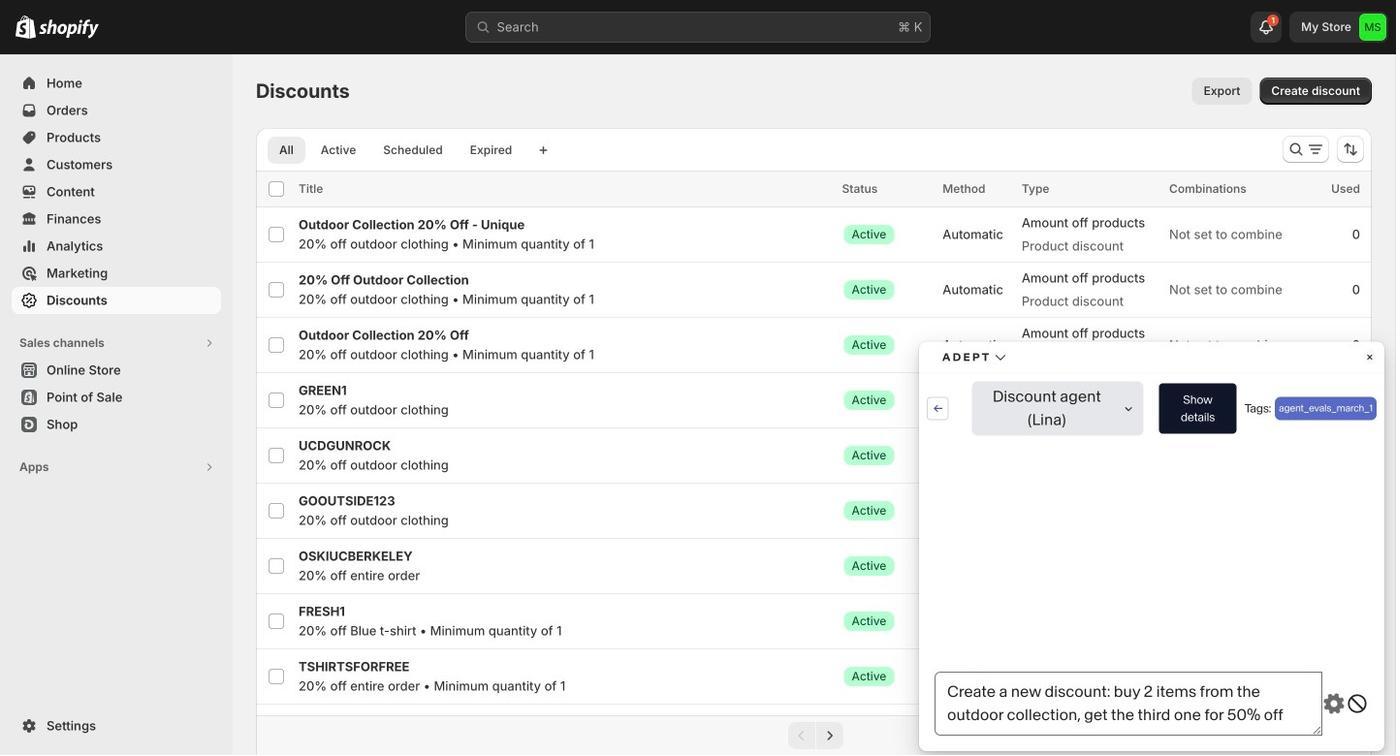 Task type: describe. For each thing, give the bounding box(es) containing it.
shopify image
[[39, 19, 99, 39]]

pagination element
[[256, 716, 1372, 756]]



Task type: vqa. For each thing, say whether or not it's contained in the screenshot.
Pagination 'element'
yes



Task type: locate. For each thing, give the bounding box(es) containing it.
tab list
[[264, 136, 528, 164]]

dialog
[[0, 189, 1397, 566]]



